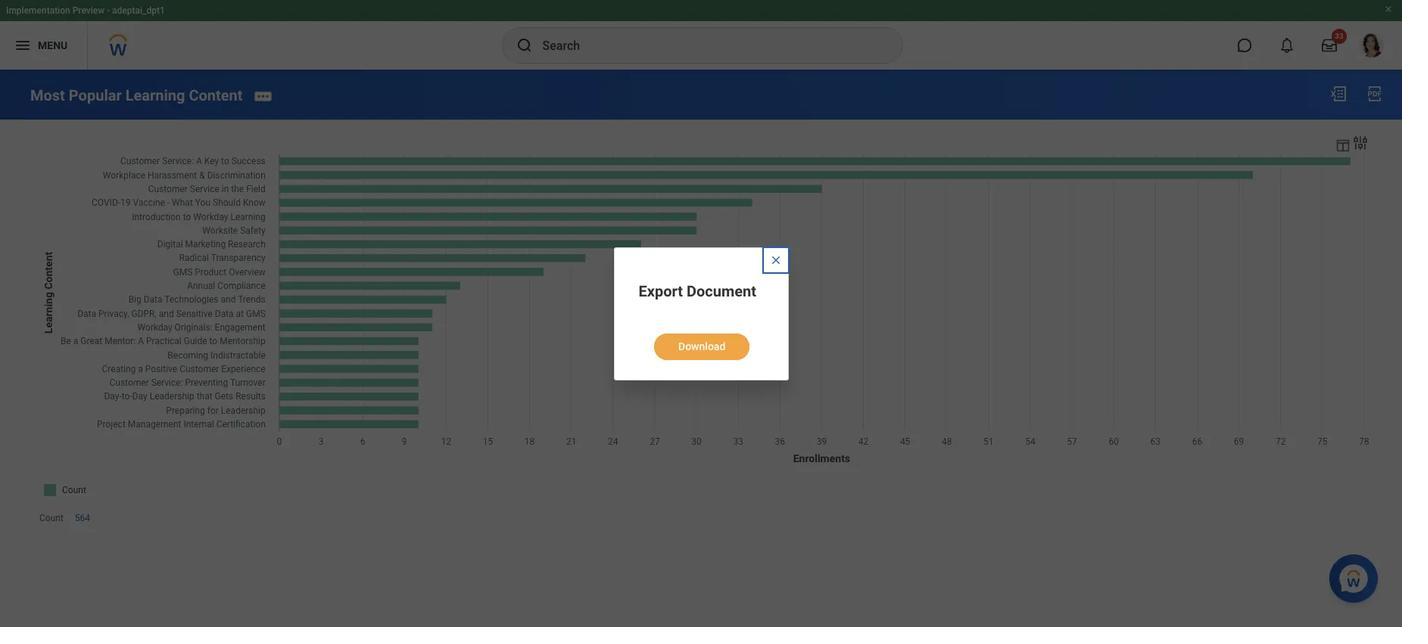 Task type: describe. For each thing, give the bounding box(es) containing it.
document
[[687, 282, 756, 300]]

most popular learning content link
[[30, 86, 243, 104]]

close image
[[770, 254, 782, 266]]

content
[[189, 86, 243, 104]]

close environment banner image
[[1384, 5, 1393, 14]]

learning
[[125, 86, 185, 104]]

count
[[39, 513, 63, 524]]

view printable version (pdf) image
[[1366, 85, 1384, 103]]

adeptai_dpt1
[[112, 5, 165, 16]]

-
[[107, 5, 110, 16]]

notifications large image
[[1279, 38, 1295, 53]]

preview
[[72, 5, 105, 16]]

inbox large image
[[1322, 38, 1337, 53]]

export to excel image
[[1329, 85, 1348, 103]]

download
[[678, 340, 725, 352]]

564
[[75, 513, 90, 524]]

most popular learning content main content
[[0, 70, 1402, 556]]

configure and view chart data image
[[1335, 137, 1351, 153]]

export document
[[639, 282, 756, 300]]



Task type: locate. For each thing, give the bounding box(es) containing it.
download region
[[639, 321, 764, 361]]

most
[[30, 86, 65, 104]]

profile logan mcneil element
[[1351, 29, 1393, 62]]

popular
[[69, 86, 122, 104]]

export
[[639, 282, 683, 300]]

implementation preview -   adeptai_dpt1
[[6, 5, 165, 16]]

implementation
[[6, 5, 70, 16]]

most popular learning content
[[30, 86, 243, 104]]

implementation preview -   adeptai_dpt1 banner
[[0, 0, 1402, 70]]

564 button
[[75, 512, 92, 524]]

search image
[[515, 36, 533, 55]]

export document dialog
[[614, 247, 788, 380]]

download button
[[654, 333, 749, 360]]



Task type: vqa. For each thing, say whether or not it's contained in the screenshot.
Search image
yes



